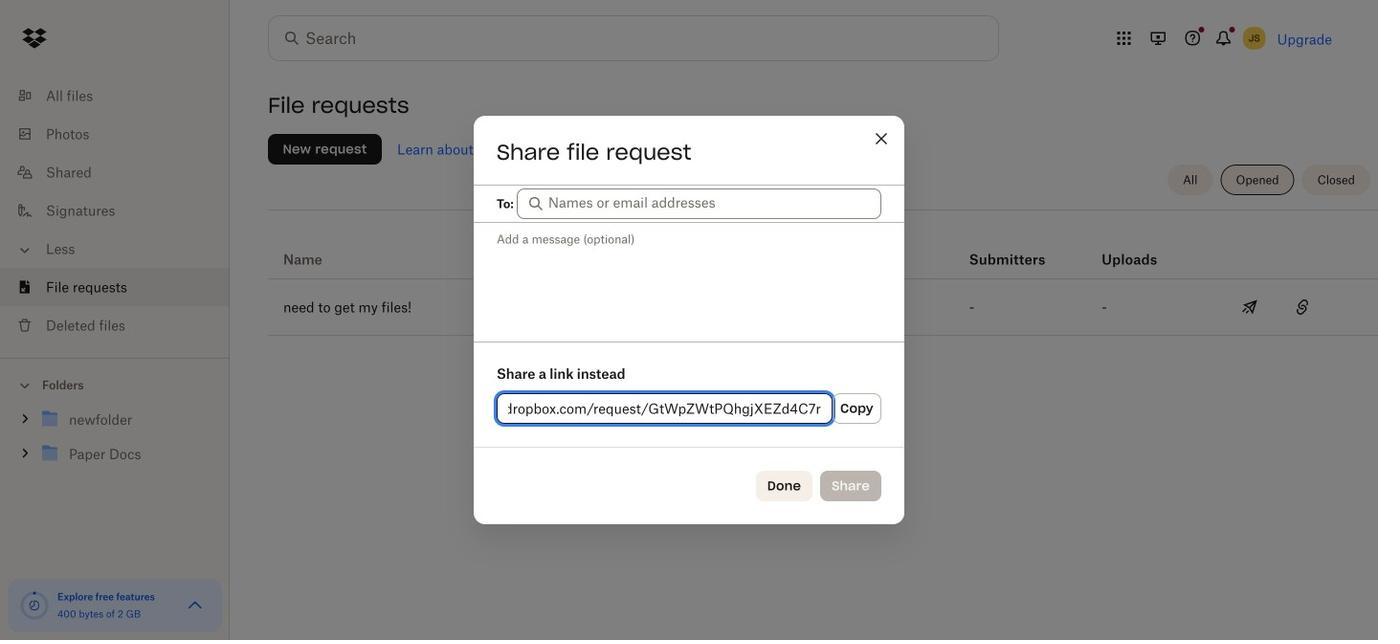 Task type: locate. For each thing, give the bounding box(es) containing it.
2 row from the top
[[268, 279, 1378, 336]]

3 column header from the left
[[1102, 225, 1178, 271]]

list item
[[0, 268, 230, 306]]

cell
[[1325, 279, 1378, 335]]

Contact input text field
[[548, 192, 872, 213]]

None text field
[[508, 398, 821, 419]]

column header
[[770, 225, 885, 271], [969, 225, 1046, 271], [1102, 225, 1178, 271]]

table
[[268, 217, 1378, 336]]

0 horizontal spatial column header
[[770, 225, 885, 271]]

send email image
[[1238, 296, 1261, 319]]

2 column header from the left
[[969, 225, 1046, 271]]

row
[[268, 217, 1378, 279], [268, 279, 1378, 336]]

2 horizontal spatial column header
[[1102, 225, 1178, 271]]

less image
[[15, 241, 34, 260]]

1 horizontal spatial column header
[[969, 225, 1046, 271]]

group
[[0, 399, 230, 486]]

Add a message (optional) text field
[[474, 223, 904, 339]]

copy link image
[[1291, 296, 1314, 319]]

dialog
[[474, 116, 904, 524]]

list
[[0, 65, 230, 358]]



Task type: vqa. For each thing, say whether or not it's contained in the screenshot.
tab list
no



Task type: describe. For each thing, give the bounding box(es) containing it.
cell inside row
[[1325, 279, 1378, 335]]

1 column header from the left
[[770, 225, 885, 271]]

dropbox image
[[15, 19, 54, 57]]

1 row from the top
[[268, 217, 1378, 279]]



